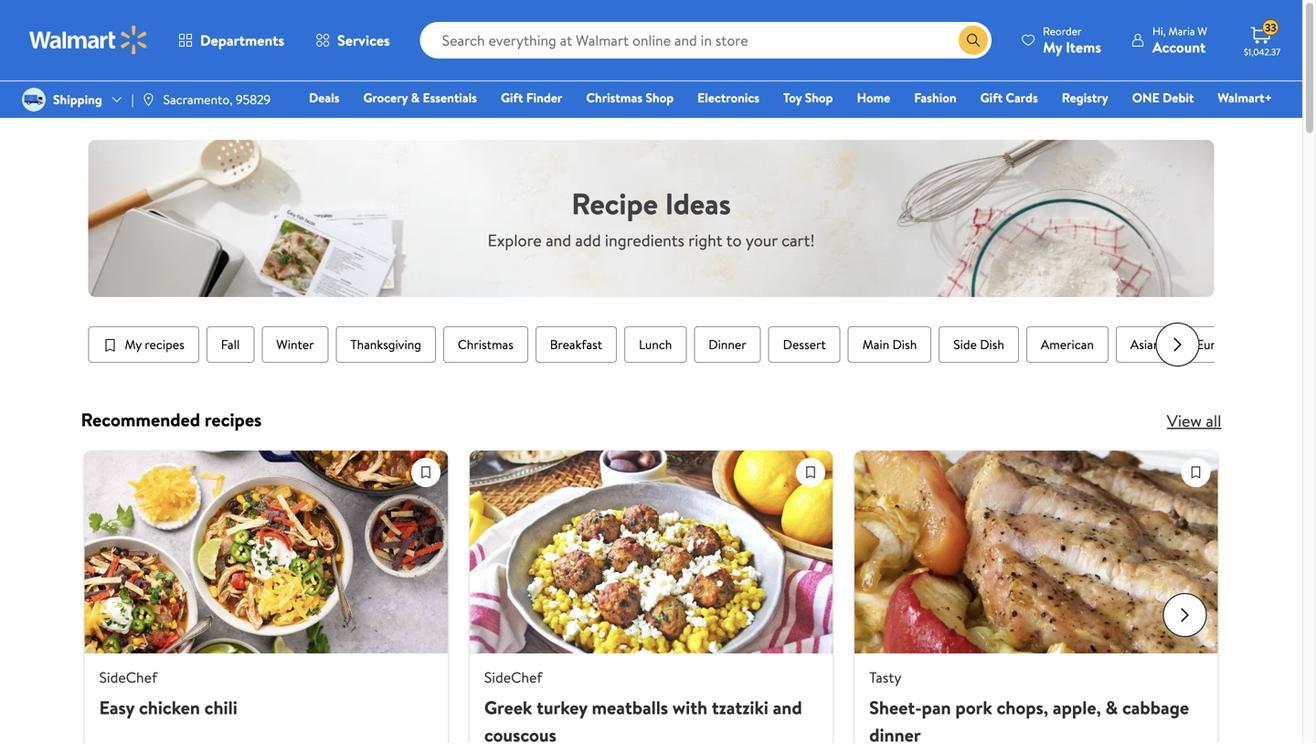 Task type: locate. For each thing, give the bounding box(es) containing it.
sidechef inside sidechef easy chicken chili
[[99, 667, 157, 687]]

dessert
[[783, 335, 826, 353]]

recipes down fall link at the top of the page
[[205, 407, 262, 432]]

with
[[673, 695, 707, 720]]

0 horizontal spatial shop
[[646, 89, 674, 106]]

thanksgiving link
[[336, 326, 443, 363]]

gift for gift finder
[[501, 89, 523, 106]]

0 vertical spatial my
[[1043, 37, 1062, 57]]

test image
[[1182, 459, 1210, 486]]

test image for greek turkey meatballs with tzatziki and couscous
[[797, 459, 824, 486]]

0 horizontal spatial my
[[125, 335, 142, 353]]

view all link
[[1167, 409, 1221, 432]]

recommended
[[81, 407, 200, 432]]

1 sidechef from the left
[[99, 667, 157, 687]]

& right apple,
[[1106, 695, 1118, 720]]

sidechef
[[99, 667, 157, 687], [484, 667, 542, 687]]

asian link
[[1116, 326, 1182, 363]]

walmart+ link
[[1209, 88, 1280, 107]]

 image right |
[[141, 92, 156, 107]]

dish
[[892, 335, 917, 353], [980, 335, 1004, 353]]

pan
[[922, 695, 951, 720]]

christmas for christmas shop
[[586, 89, 642, 106]]

lunch button
[[624, 326, 687, 363]]

christmas inside button
[[458, 335, 513, 353]]

my inside button
[[125, 335, 142, 353]]

my right my recipes image
[[125, 335, 142, 353]]

dinner
[[869, 722, 921, 743]]

departments
[[200, 30, 284, 50]]

0 horizontal spatial  image
[[22, 88, 46, 111]]

gift finder
[[501, 89, 562, 106]]

and left add on the top of the page
[[546, 229, 571, 252]]

european
[[1197, 335, 1249, 353]]

christmas left the breakfast
[[458, 335, 513, 353]]

2 gift from the left
[[980, 89, 1003, 106]]

1 horizontal spatial  image
[[141, 92, 156, 107]]

 image left shipping
[[22, 88, 46, 111]]

0 horizontal spatial and
[[546, 229, 571, 252]]

pork
[[955, 695, 992, 720]]

dinner button
[[694, 326, 761, 363]]

&
[[411, 89, 420, 106], [1106, 695, 1118, 720]]

side
[[953, 335, 977, 353]]

my
[[1043, 37, 1062, 57], [125, 335, 142, 353]]

sacramento, 95829
[[163, 90, 271, 108]]

sidechef greek turkey meatballs with tzatziki and couscous
[[484, 667, 802, 743]]

33
[[1265, 20, 1276, 35]]

1 horizontal spatial and
[[773, 695, 802, 720]]

dish right side
[[980, 335, 1004, 353]]

0 horizontal spatial christmas
[[458, 335, 513, 353]]

dish for side dish
[[980, 335, 1004, 353]]

tasty
[[869, 667, 901, 687]]

test image
[[412, 459, 439, 486], [797, 459, 824, 486]]

winter
[[276, 335, 314, 353]]

dinner link
[[694, 326, 768, 363]]

1 horizontal spatial my
[[1043, 37, 1062, 57]]

& right grocery
[[411, 89, 420, 106]]

gift
[[501, 89, 523, 106], [980, 89, 1003, 106]]

gift left cards
[[980, 89, 1003, 106]]

1 horizontal spatial gift
[[980, 89, 1003, 106]]

1 horizontal spatial shop
[[805, 89, 833, 106]]

greek
[[484, 695, 532, 720]]

and inside sidechef greek turkey meatballs with tzatziki and couscous
[[773, 695, 802, 720]]

gift left finder
[[501, 89, 523, 106]]

recipes for my recipes
[[145, 335, 184, 353]]

95829
[[236, 90, 271, 108]]

1 horizontal spatial sidechef
[[484, 667, 542, 687]]

1 dish from the left
[[892, 335, 917, 353]]

next slide of list image
[[1163, 593, 1207, 637]]

1 shop from the left
[[646, 89, 674, 106]]

1 vertical spatial my
[[125, 335, 142, 353]]

sidechef inside sidechef greek turkey meatballs with tzatziki and couscous
[[484, 667, 542, 687]]

fall button
[[206, 326, 254, 363]]

1 horizontal spatial &
[[1106, 695, 1118, 720]]

main dish
[[862, 335, 917, 353]]

shop right toy
[[805, 89, 833, 106]]

0 horizontal spatial gift
[[501, 89, 523, 106]]

meatballs
[[592, 695, 668, 720]]

1 horizontal spatial dish
[[980, 335, 1004, 353]]

0 horizontal spatial &
[[411, 89, 420, 106]]

and inside "recipe ideas explore and add ingredients right to your cart!"
[[546, 229, 571, 252]]

2 test image from the left
[[797, 459, 824, 486]]

2 dish from the left
[[980, 335, 1004, 353]]

one debit
[[1132, 89, 1194, 106]]

gift finder link
[[493, 88, 571, 107]]

easy
[[99, 695, 134, 720]]

my recipes link
[[88, 326, 206, 363]]

1 vertical spatial and
[[773, 695, 802, 720]]

essentials
[[423, 89, 477, 106]]

1 test image from the left
[[412, 459, 439, 486]]

2 shop from the left
[[805, 89, 833, 106]]

1 vertical spatial &
[[1106, 695, 1118, 720]]

breakfast button
[[535, 326, 617, 363]]

hi,
[[1152, 23, 1166, 39]]

dish inside 'button'
[[892, 335, 917, 353]]

cards
[[1006, 89, 1038, 106]]

christmas for christmas
[[458, 335, 513, 353]]

shop left the electronics
[[646, 89, 674, 106]]

1 horizontal spatial recipes
[[205, 407, 262, 432]]

services
[[337, 30, 390, 50]]

0 vertical spatial and
[[546, 229, 571, 252]]

recipes
[[145, 335, 184, 353], [205, 407, 262, 432]]

recipes right my recipes image
[[145, 335, 184, 353]]

 image for shipping
[[22, 88, 46, 111]]

my recipes image
[[103, 338, 117, 353]]

side dish button
[[939, 326, 1019, 363]]

sidechef up easy
[[99, 667, 157, 687]]

american button
[[1026, 326, 1109, 363]]

search icon image
[[966, 33, 981, 48]]

couscous
[[484, 722, 556, 743]]

dish right main
[[892, 335, 917, 353]]

one debit link
[[1124, 88, 1202, 107]]

my left "items"
[[1043, 37, 1062, 57]]

and right tzatziki
[[773, 695, 802, 720]]

1 vertical spatial christmas
[[458, 335, 513, 353]]

0 horizontal spatial recipes
[[145, 335, 184, 353]]

toy shop
[[783, 89, 833, 106]]

 image
[[22, 88, 46, 111], [141, 92, 156, 107]]

and
[[546, 229, 571, 252], [773, 695, 802, 720]]

2 sidechef from the left
[[484, 667, 542, 687]]

christmas right finder
[[586, 89, 642, 106]]

my recipes
[[125, 335, 184, 353]]

maria
[[1168, 23, 1195, 39]]

right
[[688, 229, 723, 252]]

winter button
[[262, 326, 329, 363]]

shipping
[[53, 90, 102, 108]]

thanksgiving button
[[336, 326, 436, 363]]

sidechef up greek
[[484, 667, 542, 687]]

view all
[[1167, 409, 1221, 432]]

account
[[1152, 37, 1206, 57]]

dish inside button
[[980, 335, 1004, 353]]

1 gift from the left
[[501, 89, 523, 106]]

0 vertical spatial christmas
[[586, 89, 642, 106]]

0 horizontal spatial test image
[[412, 459, 439, 486]]

1 horizontal spatial test image
[[797, 459, 824, 486]]

0 vertical spatial recipes
[[145, 335, 184, 353]]

fashion link
[[906, 88, 965, 107]]

recipe ideas explore and add ingredients right to your cart!
[[488, 183, 815, 252]]

0 horizontal spatial dish
[[892, 335, 917, 353]]

gift cards link
[[972, 88, 1046, 107]]

1 vertical spatial recipes
[[205, 407, 262, 432]]

Walmart Site-Wide search field
[[420, 22, 992, 58]]

sheet-pan pork chops, apple, & cabbage dinner image
[[855, 451, 1218, 653]]

thanksgiving
[[351, 335, 421, 353]]

american link
[[1026, 326, 1116, 363]]

recipes inside my recipes button
[[145, 335, 184, 353]]

departments button
[[163, 18, 300, 62]]

shop for toy shop
[[805, 89, 833, 106]]

home
[[857, 89, 890, 106]]

breakfast link
[[535, 326, 624, 363]]

side dish link
[[939, 326, 1026, 363]]

1 horizontal spatial christmas
[[586, 89, 642, 106]]

deals link
[[301, 88, 348, 107]]

dinner
[[709, 335, 746, 353]]

0 horizontal spatial sidechef
[[99, 667, 157, 687]]



Task type: describe. For each thing, give the bounding box(es) containing it.
next slide for topicpage list image
[[1156, 323, 1200, 366]]

toy shop link
[[775, 88, 841, 107]]

to
[[726, 229, 742, 252]]

lunch
[[639, 335, 672, 353]]

sidechef for greek
[[484, 667, 542, 687]]

cabbage
[[1122, 695, 1189, 720]]

hi, maria w account
[[1152, 23, 1207, 57]]

main dish button
[[848, 326, 931, 363]]

american
[[1041, 335, 1094, 353]]

electronics
[[697, 89, 760, 106]]

reorder
[[1043, 23, 1082, 39]]

shop for christmas shop
[[646, 89, 674, 106]]

sidechef for easy
[[99, 667, 157, 687]]

breakfast
[[550, 335, 602, 353]]

cart!
[[781, 229, 815, 252]]

ingredients
[[605, 229, 684, 252]]

winter link
[[262, 326, 336, 363]]

sheet-
[[869, 695, 922, 720]]

home link
[[849, 88, 899, 107]]

chops,
[[997, 695, 1048, 720]]

gift cards
[[980, 89, 1038, 106]]

recipe
[[571, 183, 658, 224]]

debit
[[1163, 89, 1194, 106]]

walmart+
[[1218, 89, 1272, 106]]

Search search field
[[420, 22, 992, 58]]

fall
[[221, 335, 240, 353]]

& inside tasty sheet-pan pork chops, apple, & cabbage dinner
[[1106, 695, 1118, 720]]

add
[[575, 229, 601, 252]]

your
[[746, 229, 778, 252]]

w
[[1198, 23, 1207, 39]]

dessert button
[[768, 326, 841, 363]]

side dish
[[953, 335, 1004, 353]]

christmas shop link
[[578, 88, 682, 107]]

apple,
[[1053, 695, 1101, 720]]

tasty sheet-pan pork chops, apple, & cabbage dinner
[[869, 667, 1189, 743]]

asian
[[1130, 335, 1160, 353]]

walmart image
[[29, 26, 148, 55]]

dish for main dish
[[892, 335, 917, 353]]

chili
[[204, 695, 237, 720]]

one
[[1132, 89, 1160, 106]]

chicken
[[139, 695, 200, 720]]

test image for easy chicken chili
[[412, 459, 439, 486]]

ideas
[[665, 183, 731, 224]]

greek turkey meatballs with tzatziki and couscous image
[[470, 451, 833, 653]]

view
[[1167, 409, 1202, 432]]

easy chicken chili image
[[85, 451, 448, 653]]

grocery & essentials link
[[355, 88, 485, 107]]

 image for sacramento, 95829
[[141, 92, 156, 107]]

lunch link
[[624, 326, 694, 363]]

recipes for recommended recipes
[[205, 407, 262, 432]]

european link
[[1182, 326, 1271, 363]]

finder
[[526, 89, 562, 106]]

0 vertical spatial &
[[411, 89, 420, 106]]

gift for gift cards
[[980, 89, 1003, 106]]

my recipes button
[[88, 326, 199, 363]]

christmas link
[[443, 326, 535, 363]]

my inside reorder my items
[[1043, 37, 1062, 57]]

main
[[862, 335, 889, 353]]

asian button
[[1116, 326, 1175, 363]]

european button
[[1182, 326, 1264, 363]]

grocery
[[363, 89, 408, 106]]

christmas button
[[443, 326, 528, 363]]

|
[[131, 90, 134, 108]]

recommended recipes
[[81, 407, 262, 432]]

fashion
[[914, 89, 956, 106]]

sacramento,
[[163, 90, 233, 108]]

main dish link
[[848, 326, 939, 363]]

reorder my items
[[1043, 23, 1101, 57]]

items
[[1066, 37, 1101, 57]]

services button
[[300, 18, 405, 62]]

turkey
[[537, 695, 587, 720]]

electronics link
[[689, 88, 768, 107]]

$1,042.37
[[1244, 46, 1281, 58]]

sidechef easy chicken chili
[[99, 667, 237, 720]]

registry
[[1062, 89, 1108, 106]]

tzatziki
[[712, 695, 768, 720]]

christmas shop
[[586, 89, 674, 106]]

grocery & essentials
[[363, 89, 477, 106]]

fall link
[[206, 326, 262, 363]]

dessert link
[[768, 326, 848, 363]]

deals
[[309, 89, 340, 106]]



Task type: vqa. For each thing, say whether or not it's contained in the screenshot.
New Arrivals
no



